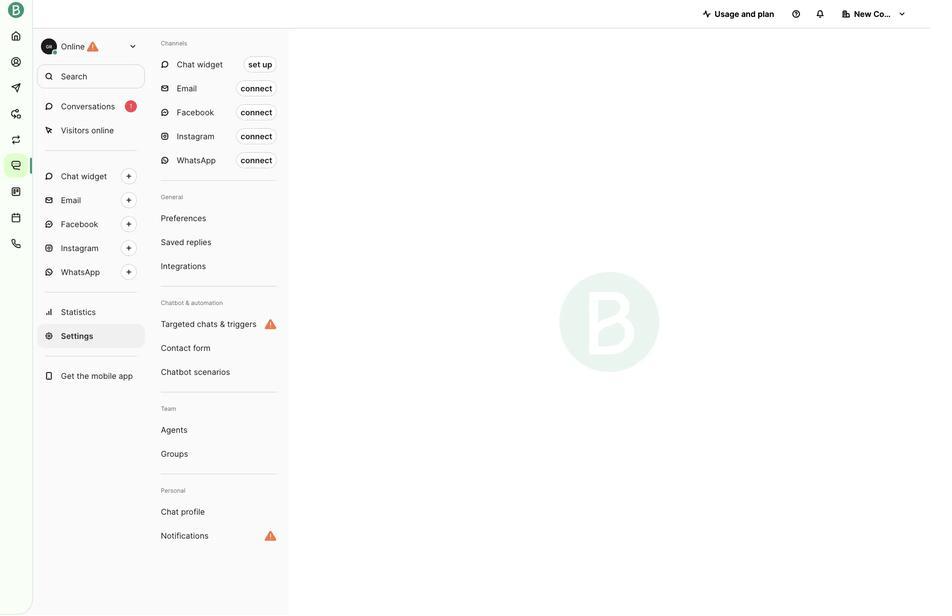 Task type: locate. For each thing, give the bounding box(es) containing it.
visitors online
[[61, 125, 114, 135]]

chatbot up targeted
[[161, 299, 184, 307]]

get the mobile app
[[61, 371, 133, 381]]

1 horizontal spatial widget
[[197, 59, 223, 69]]

visitors online link
[[37, 118, 145, 142]]

the
[[77, 371, 89, 381]]

1 vertical spatial chat
[[61, 171, 79, 181]]

up
[[262, 59, 272, 69]]

chat down personal
[[161, 507, 179, 517]]

chat
[[177, 59, 195, 69], [61, 171, 79, 181], [161, 507, 179, 517]]

contact form
[[161, 343, 211, 353]]

set up
[[248, 59, 272, 69]]

2 connect from the top
[[241, 107, 272, 117]]

search link
[[37, 64, 145, 88]]

app
[[119, 371, 133, 381]]

widget
[[197, 59, 223, 69], [81, 171, 107, 181]]

0 vertical spatial chat widget
[[177, 59, 223, 69]]

facebook
[[177, 107, 214, 117], [61, 219, 98, 229]]

0 horizontal spatial facebook
[[61, 219, 98, 229]]

agents
[[161, 425, 187, 435]]

1 vertical spatial whatsapp
[[61, 267, 100, 277]]

1
[[129, 102, 132, 110]]

0 horizontal spatial widget
[[81, 171, 107, 181]]

email link
[[37, 188, 145, 212]]

mobile
[[91, 371, 116, 381]]

new company
[[854, 9, 911, 19]]

whatsapp up general
[[177, 155, 216, 165]]

0 horizontal spatial instagram
[[61, 243, 99, 253]]

email down channels
[[177, 83, 197, 93]]

chatbot & automation
[[161, 299, 223, 307]]

email
[[177, 83, 197, 93], [61, 195, 81, 205]]

targeted
[[161, 319, 195, 329]]

connect for whatsapp
[[241, 155, 272, 165]]

1 horizontal spatial &
[[220, 319, 225, 329]]

whatsapp
[[177, 155, 216, 165], [61, 267, 100, 277]]

0 vertical spatial widget
[[197, 59, 223, 69]]

notifications
[[161, 531, 209, 541]]

widget left set
[[197, 59, 223, 69]]

0 vertical spatial chatbot
[[161, 299, 184, 307]]

widget up the email 'link'
[[81, 171, 107, 181]]

1 horizontal spatial instagram
[[177, 131, 215, 141]]

0 horizontal spatial whatsapp
[[61, 267, 100, 277]]

1 horizontal spatial facebook
[[177, 107, 214, 117]]

0 vertical spatial chat
[[177, 59, 195, 69]]

& left automation
[[186, 299, 189, 307]]

preferences link
[[153, 206, 285, 230]]

0 vertical spatial &
[[186, 299, 189, 307]]

online
[[61, 41, 85, 51]]

contact form link
[[153, 336, 285, 360]]

replies
[[186, 237, 211, 247]]

and
[[741, 9, 756, 19]]

whatsapp down instagram link
[[61, 267, 100, 277]]

groups link
[[153, 442, 285, 466]]

team
[[161, 405, 176, 413]]

1 connect from the top
[[241, 83, 272, 93]]

chat widget up the email 'link'
[[61, 171, 107, 181]]

4 connect from the top
[[241, 155, 272, 165]]

email up facebook link
[[61, 195, 81, 205]]

chatbot
[[161, 299, 184, 307], [161, 367, 192, 377]]

new
[[854, 9, 872, 19]]

3 connect from the top
[[241, 131, 272, 141]]

2 vertical spatial chat
[[161, 507, 179, 517]]

targeted chats & triggers link
[[153, 312, 285, 336]]

1 vertical spatial email
[[61, 195, 81, 205]]

channels
[[161, 39, 187, 47]]

chat up the email 'link'
[[61, 171, 79, 181]]

chat inside chat widget link
[[61, 171, 79, 181]]

0 vertical spatial email
[[177, 83, 197, 93]]

1 vertical spatial chatbot
[[161, 367, 192, 377]]

chat down channels
[[177, 59, 195, 69]]

chatbot scenarios
[[161, 367, 230, 377]]

instagram
[[177, 131, 215, 141], [61, 243, 99, 253]]

1 vertical spatial chat widget
[[61, 171, 107, 181]]

1 horizontal spatial chat widget
[[177, 59, 223, 69]]

0 vertical spatial whatsapp
[[177, 155, 216, 165]]

chat inside chat profile link
[[161, 507, 179, 517]]

chat widget
[[177, 59, 223, 69], [61, 171, 107, 181]]

& right chats
[[220, 319, 225, 329]]

0 vertical spatial facebook
[[177, 107, 214, 117]]

whatsapp link
[[37, 260, 145, 284]]

&
[[186, 299, 189, 307], [220, 319, 225, 329]]

1 vertical spatial facebook
[[61, 219, 98, 229]]

0 horizontal spatial chat widget
[[61, 171, 107, 181]]

connect
[[241, 83, 272, 93], [241, 107, 272, 117], [241, 131, 272, 141], [241, 155, 272, 165]]

chatbot down contact
[[161, 367, 192, 377]]

0 horizontal spatial email
[[61, 195, 81, 205]]

settings link
[[37, 324, 145, 348]]

notifications link
[[153, 524, 285, 548]]

chats
[[197, 319, 218, 329]]

visitors
[[61, 125, 89, 135]]

chat profile link
[[153, 500, 285, 524]]

email inside 'link'
[[61, 195, 81, 205]]

1 horizontal spatial email
[[177, 83, 197, 93]]

chat widget down channels
[[177, 59, 223, 69]]

2 chatbot from the top
[[161, 367, 192, 377]]

chatbot scenarios link
[[153, 360, 285, 384]]

1 chatbot from the top
[[161, 299, 184, 307]]



Task type: describe. For each thing, give the bounding box(es) containing it.
plan
[[758, 9, 774, 19]]

connect for instagram
[[241, 131, 272, 141]]

agents link
[[153, 418, 285, 442]]

conversations
[[61, 101, 115, 111]]

statistics link
[[37, 300, 145, 324]]

chat profile
[[161, 507, 205, 517]]

0 vertical spatial instagram
[[177, 131, 215, 141]]

chatbot for chatbot & automation
[[161, 299, 184, 307]]

1 vertical spatial instagram
[[61, 243, 99, 253]]

1 horizontal spatial whatsapp
[[177, 155, 216, 165]]

new company button
[[834, 4, 914, 24]]

saved replies link
[[153, 230, 285, 254]]

automation
[[191, 299, 223, 307]]

integrations
[[161, 261, 206, 271]]

scenarios
[[194, 367, 230, 377]]

saved replies
[[161, 237, 211, 247]]

instagram link
[[37, 236, 145, 260]]

usage and plan
[[715, 9, 774, 19]]

0 horizontal spatial &
[[186, 299, 189, 307]]

1 vertical spatial widget
[[81, 171, 107, 181]]

chatbot for chatbot scenarios
[[161, 367, 192, 377]]

saved
[[161, 237, 184, 247]]

company
[[874, 9, 911, 19]]

get
[[61, 371, 74, 381]]

get the mobile app link
[[37, 364, 145, 388]]

general
[[161, 193, 183, 201]]

online
[[91, 125, 114, 135]]

connect for email
[[241, 83, 272, 93]]

set
[[248, 59, 260, 69]]

groups
[[161, 449, 188, 459]]

triggers
[[227, 319, 257, 329]]

preferences
[[161, 213, 206, 223]]

targeted chats & triggers
[[161, 319, 257, 329]]

search
[[61, 71, 87, 81]]

profile
[[181, 507, 205, 517]]

chat widget link
[[37, 164, 145, 188]]

personal
[[161, 487, 185, 495]]

gr
[[46, 44, 52, 49]]

facebook link
[[37, 212, 145, 236]]

usage
[[715, 9, 739, 19]]

usage and plan button
[[695, 4, 782, 24]]

1 vertical spatial &
[[220, 319, 225, 329]]

settings
[[61, 331, 93, 341]]

statistics
[[61, 307, 96, 317]]

contact
[[161, 343, 191, 353]]

integrations link
[[153, 254, 285, 278]]

form
[[193, 343, 211, 353]]

connect for facebook
[[241, 107, 272, 117]]



Task type: vqa. For each thing, say whether or not it's contained in the screenshot.


